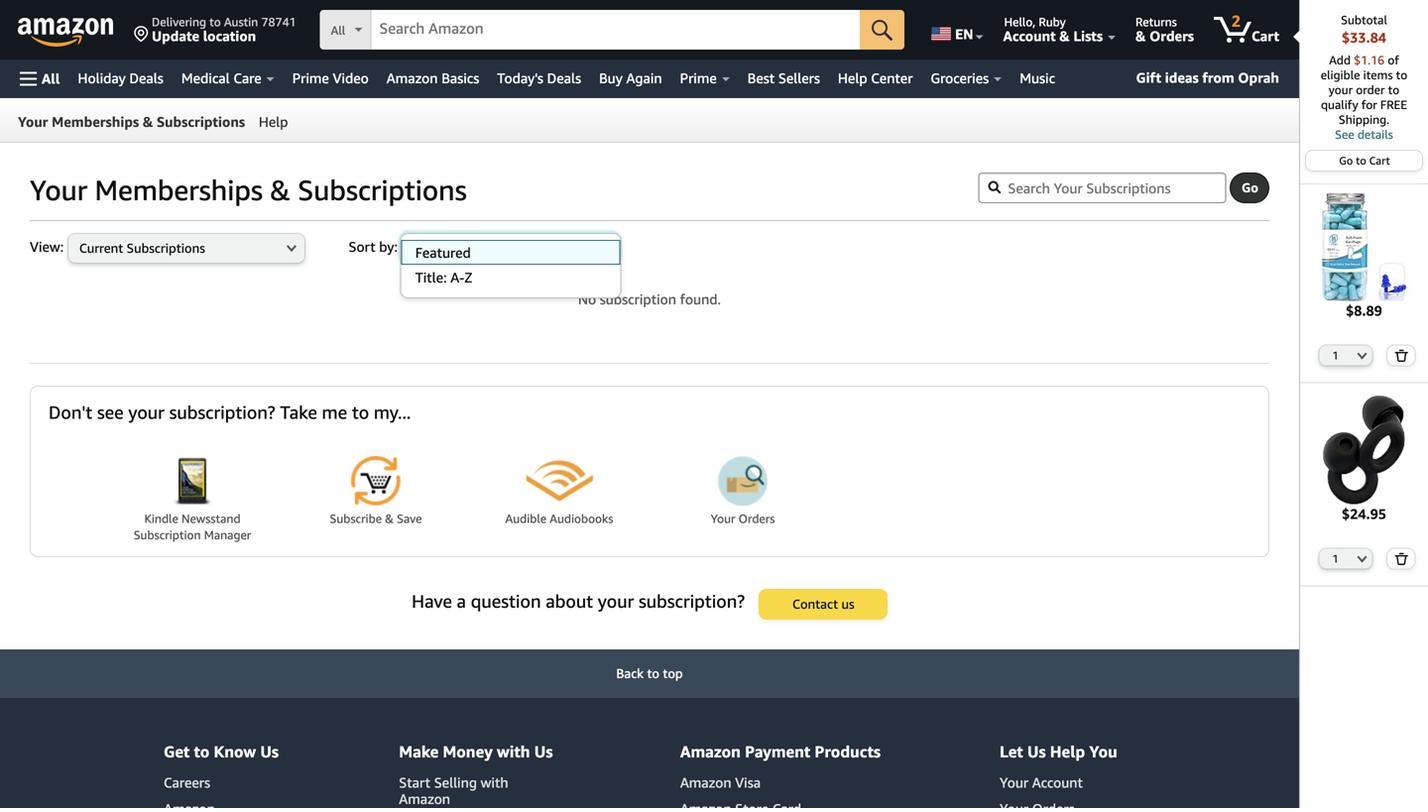 Task type: describe. For each thing, give the bounding box(es) containing it.
en
[[955, 26, 974, 42]]

medical
[[181, 70, 230, 86]]

your account link
[[1000, 775, 1083, 791]]

1 vertical spatial subscriptions
[[298, 174, 467, 207]]

to down of
[[1396, 68, 1408, 82]]

all inside all search box
[[331, 23, 345, 37]]

free
[[1381, 98, 1408, 112]]

All search field
[[320, 10, 905, 52]]

payment
[[745, 743, 811, 761]]

us
[[842, 597, 855, 612]]

start selling with amazon
[[399, 775, 508, 808]]

have
[[412, 591, 452, 612]]

all inside all 'button'
[[42, 70, 60, 87]]

help center
[[838, 70, 913, 86]]

current subscriptions
[[79, 241, 205, 256]]

again
[[626, 70, 662, 86]]

kindle
[[144, 512, 178, 526]]

holiday deals
[[78, 70, 164, 86]]

amazon image
[[18, 18, 114, 48]]

music
[[1020, 70, 1056, 86]]

top
[[663, 666, 683, 682]]

a-
[[451, 269, 465, 286]]

me
[[322, 402, 347, 423]]

help for help center
[[838, 70, 868, 86]]

title:
[[415, 269, 447, 286]]

see details link
[[1310, 127, 1419, 142]]

found.
[[680, 291, 721, 308]]

visa
[[735, 775, 761, 791]]

buy again link
[[590, 64, 671, 92]]

for
[[1362, 98, 1378, 112]]

1 vertical spatial your
[[128, 402, 165, 423]]

sellers
[[779, 70, 820, 86]]

search image
[[988, 181, 1001, 194]]

of eligible items to your order to qualify for free shipping.
[[1321, 53, 1408, 126]]

see
[[97, 402, 124, 423]]

0 vertical spatial subscriptions
[[157, 114, 245, 130]]

amazon basics
[[387, 70, 479, 86]]

items
[[1364, 68, 1393, 82]]

account inside 'navigation' navigation
[[1003, 28, 1056, 44]]

details
[[1358, 127, 1394, 141]]

careers link
[[164, 775, 210, 791]]

know
[[214, 743, 256, 761]]

medical care link
[[172, 64, 283, 92]]

basics
[[442, 70, 479, 86]]

sort
[[349, 239, 376, 255]]

returns & orders
[[1136, 15, 1194, 44]]

start selling with amazon link
[[399, 775, 508, 808]]

amazon basics link
[[378, 64, 488, 92]]

1 for $8.89
[[1333, 349, 1339, 362]]

make money with us
[[399, 743, 553, 761]]

audible
[[505, 512, 547, 526]]

subscribe & save
[[330, 512, 422, 526]]

products
[[815, 743, 881, 761]]

no
[[578, 291, 596, 308]]

best sellers
[[748, 70, 820, 86]]

subscribe
[[330, 512, 382, 526]]

ruby
[[1039, 15, 1066, 29]]

3 us from the left
[[1028, 743, 1046, 761]]

video
[[333, 70, 369, 86]]

to right get
[[194, 743, 210, 761]]

gift ideas from oprah
[[1136, 69, 1280, 86]]

prime for prime
[[680, 70, 717, 86]]

delivering
[[152, 15, 206, 29]]

with for selling
[[481, 775, 508, 791]]

$1.16
[[1354, 53, 1385, 67]]

lysian ultra soft foam earplugs sleep, 38db snr 31db nrr sound blocking noise cancelling ear plugs for sleeping, travel, shooting and working -60 pairs pack (lake blue) image
[[1310, 192, 1419, 301]]

question
[[471, 591, 541, 612]]

help for help
[[259, 114, 288, 130]]

featured title: a-z
[[415, 245, 473, 286]]

us for get to know us
[[260, 743, 279, 761]]

amazon for amazon basics
[[387, 70, 438, 86]]

amazon inside start selling with amazon
[[399, 791, 450, 808]]

by:
[[379, 239, 398, 255]]

Contact us submit
[[760, 590, 887, 619]]

1 vertical spatial subscription?
[[639, 591, 745, 612]]

featured link
[[401, 240, 621, 265]]

featured for featured
[[413, 241, 465, 256]]

newsstand
[[182, 512, 241, 526]]

kindle newsstand subscription manager
[[134, 512, 251, 542]]

all button
[[11, 60, 69, 98]]

amazon visa link
[[680, 775, 761, 791]]

subtotal $33.84
[[1341, 13, 1388, 46]]

to inside back to top link
[[647, 666, 660, 682]]

holiday
[[78, 70, 126, 86]]

featured for featured title: a-z
[[415, 245, 471, 261]]

go to cart link
[[1307, 151, 1422, 171]]

qualify
[[1321, 98, 1359, 112]]

0 vertical spatial your memberships & subscriptions
[[18, 114, 245, 130]]

audiobooks
[[550, 512, 614, 526]]

sort by:
[[349, 239, 401, 255]]

dropdown image for $24.95
[[1357, 555, 1367, 563]]

Search Amazon text field
[[372, 11, 860, 49]]

to inside delivering to austin 78741 update location
[[209, 15, 221, 29]]

go for go
[[1242, 180, 1259, 195]]

let
[[1000, 743, 1023, 761]]

1 for $24.95
[[1333, 552, 1339, 565]]

view:
[[30, 239, 67, 255]]

save
[[397, 512, 422, 526]]

audible audiobooks
[[505, 512, 614, 526]]

delete image for $24.95
[[1395, 552, 1409, 565]]

1 vertical spatial memberships
[[95, 174, 263, 207]]

amazon for amazon visa
[[680, 775, 732, 791]]

my...
[[374, 402, 411, 423]]

list containing kindle newsstand subscription manager
[[88, 444, 1211, 543]]

& down holiday deals link at top left
[[143, 114, 153, 130]]

amazon for amazon payment products
[[680, 743, 741, 761]]

1 vertical spatial account
[[1032, 775, 1083, 791]]



Task type: locate. For each thing, give the bounding box(es) containing it.
z
[[465, 269, 473, 286]]

your memberships & subscriptions up dropdown image
[[30, 174, 467, 207]]

title: a-z link
[[401, 265, 621, 290]]

0 vertical spatial delete image
[[1395, 349, 1409, 362]]

ideas
[[1165, 69, 1199, 86]]

care
[[233, 70, 262, 86]]

2 1 from the top
[[1333, 552, 1339, 565]]

to left top
[[647, 666, 660, 682]]

& for returns
[[1136, 28, 1146, 44]]

subscription?
[[169, 402, 275, 423], [639, 591, 745, 612]]

featured inside featured title: a-z
[[415, 245, 471, 261]]

0 vertical spatial cart
[[1252, 28, 1280, 44]]

careers
[[164, 775, 210, 791]]

2 prime from the left
[[680, 70, 717, 86]]

gift
[[1136, 69, 1162, 86]]

today's deals link
[[488, 64, 590, 92]]

help left you
[[1050, 743, 1086, 761]]

& inside returns & orders
[[1136, 28, 1146, 44]]

with for money
[[497, 743, 530, 761]]

0 vertical spatial memberships
[[52, 114, 139, 130]]

to left austin on the left top of the page
[[209, 15, 221, 29]]

your account
[[1000, 775, 1083, 791]]

groceries link
[[922, 64, 1011, 92]]

cart inside go to cart link
[[1370, 154, 1391, 167]]

1 horizontal spatial help
[[838, 70, 868, 86]]

&
[[1060, 28, 1070, 44], [1136, 28, 1146, 44], [143, 114, 153, 130], [270, 174, 291, 207], [385, 512, 394, 526]]

a
[[457, 591, 466, 612]]

your for have a question about your subscription?
[[598, 591, 634, 612]]

go
[[1339, 154, 1353, 167], [1242, 180, 1259, 195]]

today's
[[497, 70, 544, 86]]

groceries
[[931, 70, 989, 86]]

holiday deals link
[[69, 64, 172, 92]]

your
[[18, 114, 48, 130], [30, 174, 87, 207], [711, 512, 736, 526], [1000, 775, 1029, 791]]

0 horizontal spatial cart
[[1252, 28, 1280, 44]]

1 vertical spatial with
[[481, 775, 508, 791]]

1 deals from the left
[[129, 70, 164, 86]]

& for subscribe
[[385, 512, 394, 526]]

cart right 2
[[1252, 28, 1280, 44]]

subscriptions up 'by:'
[[298, 174, 467, 207]]

audible audiobooks link
[[480, 456, 639, 526]]

1 horizontal spatial us
[[534, 743, 553, 761]]

list box
[[400, 240, 621, 290]]

delivering to austin 78741 update location
[[152, 15, 296, 44]]

add $1.16
[[1330, 53, 1388, 67]]

& up dropdown image
[[270, 174, 291, 207]]

from
[[1203, 69, 1235, 86]]

prime left video
[[292, 70, 329, 86]]

us
[[260, 743, 279, 761], [534, 743, 553, 761], [1028, 743, 1046, 761]]

0 vertical spatial subscription?
[[169, 402, 275, 423]]

with
[[497, 743, 530, 761], [481, 775, 508, 791]]

2 vertical spatial help
[[1050, 743, 1086, 761]]

today's deals
[[497, 70, 581, 86]]

go for go to cart
[[1339, 154, 1353, 167]]

& left save
[[385, 512, 394, 526]]

best sellers link
[[739, 64, 829, 92]]

buy
[[599, 70, 623, 86]]

2 us from the left
[[534, 743, 553, 761]]

0 vertical spatial with
[[497, 743, 530, 761]]

2 horizontal spatial your
[[1329, 83, 1353, 97]]

0 vertical spatial help
[[838, 70, 868, 86]]

1 vertical spatial delete image
[[1395, 552, 1409, 565]]

2 delete image from the top
[[1395, 552, 1409, 565]]

& up gift
[[1136, 28, 1146, 44]]

to right me
[[352, 402, 369, 423]]

with down make money with us
[[481, 775, 508, 791]]

dropdown image up subscription
[[601, 244, 611, 252]]

1 delete image from the top
[[1395, 349, 1409, 362]]

1 horizontal spatial your
[[598, 591, 634, 612]]

hello,
[[1004, 15, 1036, 29]]

kindle newsstand subscription manager link
[[113, 456, 272, 543]]

2 vertical spatial your
[[598, 591, 634, 612]]

0 horizontal spatial prime
[[292, 70, 329, 86]]

deals right today's
[[547, 70, 581, 86]]

contact
[[793, 597, 838, 612]]

subscriptions right current
[[127, 241, 205, 256]]

0 vertical spatial go
[[1339, 154, 1353, 167]]

1 horizontal spatial prime
[[680, 70, 717, 86]]

account & lists
[[1003, 28, 1103, 44]]

memberships down holiday on the left top of page
[[52, 114, 139, 130]]

your for of eligible items to your order to qualify for free shipping.
[[1329, 83, 1353, 97]]

featured
[[413, 241, 465, 256], [415, 245, 471, 261]]

austin
[[224, 15, 258, 29]]

with right money
[[497, 743, 530, 761]]

2 vertical spatial dropdown image
[[1357, 555, 1367, 563]]

memberships
[[52, 114, 139, 130], [95, 174, 263, 207]]

$24.95
[[1342, 506, 1387, 522]]

amazon down start
[[399, 791, 450, 808]]

go to cart
[[1339, 154, 1391, 167]]

0 horizontal spatial your
[[128, 402, 165, 423]]

your down eligible
[[1329, 83, 1353, 97]]

your memberships & subscriptions down holiday deals link at top left
[[18, 114, 245, 130]]

0 vertical spatial orders
[[1150, 28, 1194, 44]]

all up prime video
[[331, 23, 345, 37]]

music link
[[1011, 64, 1065, 92]]

us right money
[[534, 743, 553, 761]]

en link
[[920, 5, 993, 55]]

subscription? up top
[[639, 591, 745, 612]]

to down see details
[[1356, 154, 1367, 167]]

1 us from the left
[[260, 743, 279, 761]]

get
[[164, 743, 190, 761]]

subscribe & save link
[[297, 456, 455, 526]]

2 horizontal spatial us
[[1028, 743, 1046, 761]]

dropdown image
[[287, 244, 296, 252]]

1 horizontal spatial cart
[[1370, 154, 1391, 167]]

2 horizontal spatial help
[[1050, 743, 1086, 761]]

0 horizontal spatial us
[[260, 743, 279, 761]]

best
[[748, 70, 775, 86]]

dropdown image down $8.89
[[1357, 352, 1367, 360]]

1 vertical spatial 1
[[1333, 552, 1339, 565]]

subscription
[[134, 528, 201, 542]]

0 vertical spatial dropdown image
[[601, 244, 611, 252]]

prime link
[[671, 64, 739, 92]]

go inside 'navigation' navigation
[[1339, 154, 1353, 167]]

1 vertical spatial dropdown image
[[1357, 352, 1367, 360]]

1 horizontal spatial orders
[[1150, 28, 1194, 44]]

help left center
[[838, 70, 868, 86]]

take
[[280, 402, 317, 423]]

Search Your Subscriptions search field
[[979, 173, 1227, 203]]

add
[[1330, 53, 1351, 67]]

returns
[[1136, 15, 1177, 29]]

dropdown image for $8.89
[[1357, 352, 1367, 360]]

0 vertical spatial account
[[1003, 28, 1056, 44]]

1 vertical spatial orders
[[739, 512, 775, 526]]

1 prime from the left
[[292, 70, 329, 86]]

account up music
[[1003, 28, 1056, 44]]

prime video link
[[283, 64, 378, 92]]

help
[[838, 70, 868, 86], [259, 114, 288, 130], [1050, 743, 1086, 761]]

money
[[443, 743, 493, 761]]

prime right again
[[680, 70, 717, 86]]

0 vertical spatial all
[[331, 23, 345, 37]]

us for make money with us
[[534, 743, 553, 761]]

2 deals from the left
[[547, 70, 581, 86]]

make
[[399, 743, 439, 761]]

us right know
[[260, 743, 279, 761]]

to up 'free'
[[1388, 83, 1400, 97]]

1 vertical spatial your memberships & subscriptions
[[30, 174, 467, 207]]

dropdown image
[[601, 244, 611, 252], [1357, 352, 1367, 360], [1357, 555, 1367, 563]]

help down 'care'
[[259, 114, 288, 130]]

your inside of eligible items to your order to qualify for free shipping.
[[1329, 83, 1353, 97]]

to inside go to cart link
[[1356, 154, 1367, 167]]

1 vertical spatial go
[[1242, 180, 1259, 195]]

deals
[[129, 70, 164, 86], [547, 70, 581, 86]]

of
[[1388, 53, 1400, 67]]

help inside 'navigation' navigation
[[838, 70, 868, 86]]

manager
[[204, 528, 251, 542]]

& for account
[[1060, 28, 1070, 44]]

amazon payment products
[[680, 743, 881, 761]]

1 horizontal spatial deals
[[547, 70, 581, 86]]

help link
[[259, 112, 288, 132]]

hello, ruby
[[1004, 15, 1066, 29]]

1 horizontal spatial go
[[1339, 154, 1353, 167]]

0 horizontal spatial all
[[42, 70, 60, 87]]

1 vertical spatial help
[[259, 114, 288, 130]]

start
[[399, 775, 431, 791]]

navigation navigation
[[0, 0, 1429, 808]]

us right 'let'
[[1028, 743, 1046, 761]]

amazon visa
[[680, 775, 761, 791]]

0 horizontal spatial help
[[259, 114, 288, 130]]

delete image for $8.89
[[1395, 349, 1409, 362]]

Go submit
[[1231, 174, 1269, 202]]

current
[[79, 241, 123, 256]]

no subscription found.
[[578, 291, 721, 308]]

shipping.
[[1339, 113, 1390, 126]]

2
[[1232, 11, 1241, 30]]

your inside list
[[711, 512, 736, 526]]

deals for holiday deals
[[129, 70, 164, 86]]

medical care
[[181, 70, 262, 86]]

2 vertical spatial subscriptions
[[127, 241, 205, 256]]

get to know us
[[164, 743, 279, 761]]

None submit
[[860, 10, 905, 50], [1388, 346, 1415, 366], [1388, 549, 1415, 569], [860, 10, 905, 50], [1388, 346, 1415, 366], [1388, 549, 1415, 569]]

prime
[[292, 70, 329, 86], [680, 70, 717, 86]]

amazon left visa
[[680, 775, 732, 791]]

account down "let us help you"
[[1032, 775, 1083, 791]]

with inside start selling with amazon
[[481, 775, 508, 791]]

gift ideas from oprah link
[[1128, 65, 1288, 91]]

0 horizontal spatial deals
[[129, 70, 164, 86]]

delete image
[[1395, 349, 1409, 362], [1395, 552, 1409, 565]]

list box containing featured
[[400, 240, 621, 290]]

dropdown image down $24.95
[[1357, 555, 1367, 563]]

featured option
[[400, 240, 621, 265]]

& left lists
[[1060, 28, 1070, 44]]

your right about in the bottom of the page
[[598, 591, 634, 612]]

cart down details
[[1370, 154, 1391, 167]]

0 horizontal spatial go
[[1242, 180, 1259, 195]]

78741
[[261, 15, 296, 29]]

update
[[152, 28, 199, 44]]

back
[[616, 666, 644, 682]]

amazon left basics
[[387, 70, 438, 86]]

deals right holiday on the left top of page
[[129, 70, 164, 86]]

$8.89
[[1346, 303, 1383, 319]]

1 vertical spatial cart
[[1370, 154, 1391, 167]]

buy again
[[599, 70, 662, 86]]

list
[[88, 444, 1211, 543]]

all down amazon image
[[42, 70, 60, 87]]

1 horizontal spatial all
[[331, 23, 345, 37]]

orders inside returns & orders
[[1150, 28, 1194, 44]]

subscription? left take
[[169, 402, 275, 423]]

1 horizontal spatial subscription?
[[639, 591, 745, 612]]

see
[[1335, 127, 1355, 141]]

0 horizontal spatial orders
[[739, 512, 775, 526]]

back to top link
[[0, 650, 1300, 698]]

0 horizontal spatial subscription?
[[169, 402, 275, 423]]

1 vertical spatial all
[[42, 70, 60, 87]]

prime for prime video
[[292, 70, 329, 86]]

loop quiet ear plugs for noise reduction &ndash; super soft, reusable hearing protection in flexible silicone for sleep, noise sensitivity - 8 ear tips in xs/s/m/l &ndash; 26db &amp; nrr 14 noise cancelling &ndash; black image
[[1310, 395, 1419, 504]]

deals for today's deals
[[547, 70, 581, 86]]

amazon up the amazon visa
[[680, 743, 741, 761]]

subscriptions down medical
[[157, 114, 245, 130]]

0 vertical spatial 1
[[1333, 349, 1339, 362]]

memberships up current subscriptions on the top of page
[[95, 174, 263, 207]]

amazon
[[387, 70, 438, 86], [680, 743, 741, 761], [680, 775, 732, 791], [399, 791, 450, 808]]

1 1 from the top
[[1333, 349, 1339, 362]]

0 vertical spatial your
[[1329, 83, 1353, 97]]

your right see
[[128, 402, 165, 423]]

amazon inside "link"
[[387, 70, 438, 86]]



Task type: vqa. For each thing, say whether or not it's contained in the screenshot.
The 1
yes



